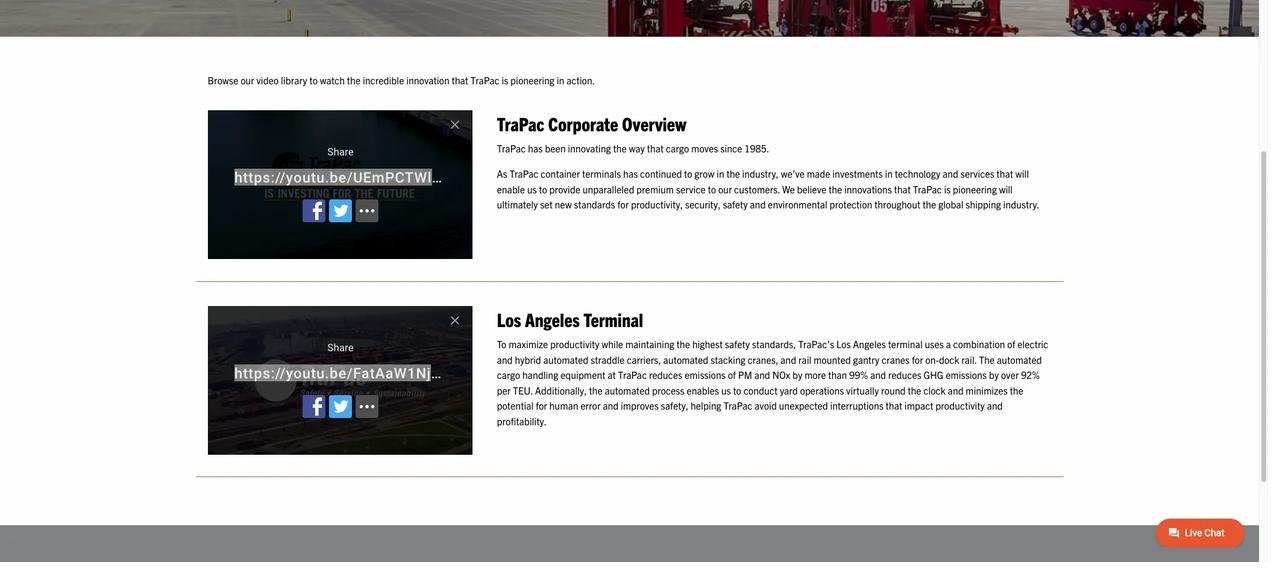 Task type: vqa. For each thing, say whether or not it's contained in the screenshot.
the President, inside the Steve Fresenius Assistant Vice President, Corporate Labor Relations Los Angeles
no



Task type: locate. For each thing, give the bounding box(es) containing it.
human
[[550, 400, 579, 412]]

0 horizontal spatial us
[[527, 183, 537, 195]]

mounted
[[814, 354, 851, 366]]

1 horizontal spatial reduces
[[889, 369, 922, 381]]

safety inside to maximize productivity while maintaining the highest safety standards, trapac's los angeles terminal uses a combination of electric and hybrid automated straddle carriers, automated stacking cranes, and rail mounted gantry cranes for on-dock rail. the automated cargo handling equipment at trapac reduces emissions of pm and nox by more than 99% and reduces ghg emissions by over 92% per teu. additionally, the automated process enables us to conduct yard operations virtually round the clock and minimizes the potential for human error and improves safety, helping trapac avoid unexpected interruptions that impact productivity and profitability.
[[725, 338, 750, 350]]

for down unparalleled
[[618, 199, 629, 211]]

0 horizontal spatial emissions
[[685, 369, 726, 381]]

0 vertical spatial safety
[[723, 199, 748, 211]]

and left rail at the bottom of the page
[[781, 354, 797, 366]]

by right nox
[[793, 369, 803, 381]]

productivity down 'clock' at the bottom right
[[936, 400, 985, 412]]

safety down customers. in the top of the page
[[723, 199, 748, 211]]

pioneering left action.
[[511, 74, 555, 87]]

0 horizontal spatial by
[[793, 369, 803, 381]]

1985.
[[745, 143, 770, 155]]

1 vertical spatial safety
[[725, 338, 750, 350]]

automated up the over
[[997, 354, 1043, 366]]

reduces
[[649, 369, 683, 381], [889, 369, 922, 381]]

cargo left moves
[[666, 143, 689, 155]]

0 horizontal spatial will
[[1000, 183, 1013, 195]]

2 horizontal spatial in
[[885, 168, 893, 180]]

security,
[[685, 199, 721, 211]]

0 vertical spatial los
[[497, 307, 521, 331]]

0 horizontal spatial for
[[536, 400, 547, 412]]

emissions up enables
[[685, 369, 726, 381]]

the
[[347, 74, 361, 87], [613, 143, 627, 155], [727, 168, 740, 180], [829, 183, 843, 195], [923, 199, 937, 211], [677, 338, 690, 350], [589, 385, 603, 397], [908, 385, 922, 397], [1010, 385, 1024, 397]]

pioneering inside as trapac container terminals has continued to grow in the industry, we've made investments in technology and services that will enable us to provide unparalleled premium service to our customers. we believe the innovations that trapac is pioneering will ultimately set new standards for productivity, security, safety and environmental protection throughout the global shipping industry.
[[953, 183, 997, 195]]

the up impact
[[908, 385, 922, 397]]

1 horizontal spatial will
[[1016, 168, 1030, 180]]

0 horizontal spatial angeles
[[525, 307, 580, 331]]

avoid
[[755, 400, 777, 412]]

set
[[540, 199, 553, 211]]

2 horizontal spatial for
[[912, 354, 924, 366]]

1 horizontal spatial los
[[837, 338, 851, 350]]

and down to on the left
[[497, 354, 513, 366]]

minimizes
[[966, 385, 1008, 397]]

of left pm
[[728, 369, 736, 381]]

emissions
[[685, 369, 726, 381], [946, 369, 987, 381]]

clock
[[924, 385, 946, 397]]

interruptions
[[831, 400, 884, 412]]

environmental
[[768, 199, 828, 211]]

by
[[793, 369, 803, 381], [989, 369, 999, 381]]

pioneering
[[511, 74, 555, 87], [953, 183, 997, 195]]

is
[[502, 74, 509, 87], [945, 183, 951, 195]]

the down the over
[[1010, 385, 1024, 397]]

los up to on the left
[[497, 307, 521, 331]]

terminal
[[584, 307, 643, 331]]

emissions down rail.
[[946, 369, 987, 381]]

in right grow
[[717, 168, 725, 180]]

the down since
[[727, 168, 740, 180]]

has
[[528, 143, 543, 155], [624, 168, 638, 180]]

error
[[581, 400, 601, 412]]

that
[[452, 74, 469, 87], [647, 143, 664, 155], [997, 168, 1014, 180], [895, 183, 911, 195], [886, 400, 903, 412]]

productivity down los angeles terminal
[[551, 338, 600, 350]]

unexpected
[[779, 400, 828, 412]]

trapac
[[471, 74, 500, 87], [497, 112, 545, 135], [497, 143, 526, 155], [510, 168, 539, 180], [913, 183, 942, 195], [618, 369, 647, 381], [724, 400, 753, 412]]

that right 'way'
[[647, 143, 664, 155]]

in left action.
[[557, 74, 565, 87]]

los up mounted
[[837, 338, 851, 350]]

to up service at the right of the page
[[684, 168, 693, 180]]

the
[[979, 354, 995, 366]]

in up innovations
[[885, 168, 893, 180]]

0 vertical spatial productivity
[[551, 338, 600, 350]]

main content
[[196, 73, 1064, 490]]

0 vertical spatial is
[[502, 74, 509, 87]]

1 reduces from the left
[[649, 369, 683, 381]]

provide
[[550, 183, 581, 195]]

browse
[[208, 74, 238, 87]]

productivity,
[[631, 199, 683, 211]]

of
[[1008, 338, 1016, 350], [728, 369, 736, 381]]

1 horizontal spatial for
[[618, 199, 629, 211]]

to
[[310, 74, 318, 87], [684, 168, 693, 180], [539, 183, 548, 195], [708, 183, 716, 195], [734, 385, 742, 397]]

1 horizontal spatial is
[[945, 183, 951, 195]]

reduces up process
[[649, 369, 683, 381]]

operations
[[800, 385, 844, 397]]

hybrid
[[515, 354, 541, 366]]

1 horizontal spatial pioneering
[[953, 183, 997, 195]]

1 horizontal spatial by
[[989, 369, 999, 381]]

has down trapac has been innovating the way that cargo moves since 1985.
[[624, 168, 638, 180]]

0 vertical spatial cargo
[[666, 143, 689, 155]]

reduces down 'cranes'
[[889, 369, 922, 381]]

maximize
[[509, 338, 548, 350]]

1 horizontal spatial of
[[1008, 338, 1016, 350]]

0 horizontal spatial cargo
[[497, 369, 520, 381]]

nox
[[773, 369, 791, 381]]

the up error
[[589, 385, 603, 397]]

safety up stacking
[[725, 338, 750, 350]]

that right services
[[997, 168, 1014, 180]]

1 vertical spatial los
[[837, 338, 851, 350]]

cranes,
[[748, 354, 779, 366]]

1 horizontal spatial our
[[719, 183, 732, 195]]

1 vertical spatial us
[[722, 385, 731, 397]]

trapac has been innovating the way that cargo moves since 1985.
[[497, 143, 770, 155]]

and down customers. in the top of the page
[[750, 199, 766, 211]]

additionally,
[[535, 385, 587, 397]]

pioneering down services
[[953, 183, 997, 195]]

and
[[943, 168, 959, 180], [750, 199, 766, 211], [497, 354, 513, 366], [781, 354, 797, 366], [755, 369, 770, 381], [871, 369, 886, 381], [948, 385, 964, 397], [603, 400, 619, 412], [988, 400, 1003, 412]]

to
[[497, 338, 507, 350]]

1 vertical spatial our
[[719, 183, 732, 195]]

1 vertical spatial of
[[728, 369, 736, 381]]

that inside to maximize productivity while maintaining the highest safety standards, trapac's los angeles terminal uses a combination of electric and hybrid automated straddle carriers, automated stacking cranes, and rail mounted gantry cranes for on-dock rail. the automated cargo handling equipment at trapac reduces emissions of pm and nox by more than 99% and reduces ghg emissions by over 92% per teu. additionally, the automated process enables us to conduct yard operations virtually round the clock and minimizes the potential for human error and improves safety, helping trapac avoid unexpected interruptions that impact productivity and profitability.
[[886, 400, 903, 412]]

0 horizontal spatial pioneering
[[511, 74, 555, 87]]

1 horizontal spatial angeles
[[853, 338, 886, 350]]

for left human
[[536, 400, 547, 412]]

yard
[[780, 385, 798, 397]]

0 horizontal spatial in
[[557, 74, 565, 87]]

as trapac container terminals has continued to grow in the industry, we've made investments in technology and services that will enable us to provide unparalleled premium service to our customers. we believe the innovations that trapac is pioneering will ultimately set new standards for productivity, security, safety and environmental protection throughout the global shipping industry.
[[497, 168, 1040, 211]]

1 vertical spatial pioneering
[[953, 183, 997, 195]]

angeles up maximize
[[525, 307, 580, 331]]

0 horizontal spatial has
[[528, 143, 543, 155]]

trapac corporate overview
[[497, 112, 687, 135]]

enable
[[497, 183, 525, 195]]

1 horizontal spatial emissions
[[946, 369, 987, 381]]

0 horizontal spatial our
[[241, 74, 254, 87]]

that right innovation
[[452, 74, 469, 87]]

dock
[[939, 354, 960, 366]]

as
[[497, 168, 508, 180]]

for left on-
[[912, 354, 924, 366]]

new
[[555, 199, 572, 211]]

1 vertical spatial productivity
[[936, 400, 985, 412]]

to up set
[[539, 183, 548, 195]]

of left electric
[[1008, 338, 1016, 350]]

improves
[[621, 400, 659, 412]]

our left video
[[241, 74, 254, 87]]

1 horizontal spatial us
[[722, 385, 731, 397]]

overview
[[622, 112, 687, 135]]

1 vertical spatial for
[[912, 354, 924, 366]]

action.
[[567, 74, 595, 87]]

1 vertical spatial has
[[624, 168, 638, 180]]

0 vertical spatial pioneering
[[511, 74, 555, 87]]

us inside as trapac container terminals has continued to grow in the industry, we've made investments in technology and services that will enable us to provide unparalleled premium service to our customers. we believe the innovations that trapac is pioneering will ultimately set new standards for productivity, security, safety and environmental protection throughout the global shipping industry.
[[527, 183, 537, 195]]

1 horizontal spatial productivity
[[936, 400, 985, 412]]

angeles up gantry
[[853, 338, 886, 350]]

and down cranes,
[[755, 369, 770, 381]]

automated up equipment
[[544, 354, 589, 366]]

corporate
[[549, 112, 619, 135]]

watch
[[320, 74, 345, 87]]

1 vertical spatial angeles
[[853, 338, 886, 350]]

0 vertical spatial us
[[527, 183, 537, 195]]

that down round
[[886, 400, 903, 412]]

while
[[602, 338, 624, 350]]

us right enable
[[527, 183, 537, 195]]

standards
[[574, 199, 616, 211]]

us right enables
[[722, 385, 731, 397]]

customers.
[[735, 183, 780, 195]]

and right error
[[603, 400, 619, 412]]

services
[[961, 168, 995, 180]]

stacking
[[711, 354, 746, 366]]

0 vertical spatial for
[[618, 199, 629, 211]]

to down grow
[[708, 183, 716, 195]]

1 horizontal spatial has
[[624, 168, 638, 180]]

virtually
[[847, 385, 879, 397]]

to down pm
[[734, 385, 742, 397]]

cargo up per
[[497, 369, 520, 381]]

footer
[[0, 526, 1260, 563]]

0 horizontal spatial reduces
[[649, 369, 683, 381]]

92%
[[1022, 369, 1040, 381]]

and left services
[[943, 168, 959, 180]]

our up "security," at the right top of the page
[[719, 183, 732, 195]]

1 vertical spatial cargo
[[497, 369, 520, 381]]

by left the over
[[989, 369, 999, 381]]

1 vertical spatial is
[[945, 183, 951, 195]]

shipping
[[966, 199, 1002, 211]]

automated up improves
[[605, 385, 650, 397]]

has left the been
[[528, 143, 543, 155]]

automated
[[544, 354, 589, 366], [664, 354, 709, 366], [997, 354, 1043, 366], [605, 385, 650, 397]]

0 vertical spatial has
[[528, 143, 543, 155]]

cranes
[[882, 354, 910, 366]]

is inside as trapac container terminals has continued to grow in the industry, we've made investments in technology and services that will enable us to provide unparalleled premium service to our customers. we believe the innovations that trapac is pioneering will ultimately set new standards for productivity, security, safety and environmental protection throughout the global shipping industry.
[[945, 183, 951, 195]]

container
[[541, 168, 580, 180]]

trapac's
[[799, 338, 835, 350]]

will
[[1016, 168, 1030, 180], [1000, 183, 1013, 195]]

to left watch
[[310, 74, 318, 87]]

unparalleled
[[583, 183, 635, 195]]



Task type: describe. For each thing, give the bounding box(es) containing it.
for inside as trapac container terminals has continued to grow in the industry, we've made investments in technology and services that will enable us to provide unparalleled premium service to our customers. we believe the innovations that trapac is pioneering will ultimately set new standards for productivity, security, safety and environmental protection throughout the global shipping industry.
[[618, 199, 629, 211]]

automated down highest
[[664, 354, 709, 366]]

to inside to maximize productivity while maintaining the highest safety standards, trapac's los angeles terminal uses a combination of electric and hybrid automated straddle carriers, automated stacking cranes, and rail mounted gantry cranes for on-dock rail. the automated cargo handling equipment at trapac reduces emissions of pm and nox by more than 99% and reduces ghg emissions by over 92% per teu. additionally, the automated process enables us to conduct yard operations virtually round the clock and minimizes the potential for human error and improves safety, helping trapac avoid unexpected interruptions that impact productivity and profitability.
[[734, 385, 742, 397]]

us inside to maximize productivity while maintaining the highest safety standards, trapac's los angeles terminal uses a combination of electric and hybrid automated straddle carriers, automated stacking cranes, and rail mounted gantry cranes for on-dock rail. the automated cargo handling equipment at trapac reduces emissions of pm and nox by more than 99% and reduces ghg emissions by over 92% per teu. additionally, the automated process enables us to conduct yard operations virtually round the clock and minimizes the potential for human error and improves safety, helping trapac avoid unexpected interruptions that impact productivity and profitability.
[[722, 385, 731, 397]]

gantry
[[854, 354, 880, 366]]

2 by from the left
[[989, 369, 999, 381]]

angeles inside to maximize productivity while maintaining the highest safety standards, trapac's los angeles terminal uses a combination of electric and hybrid automated straddle carriers, automated stacking cranes, and rail mounted gantry cranes for on-dock rail. the automated cargo handling equipment at trapac reduces emissions of pm and nox by more than 99% and reduces ghg emissions by over 92% per teu. additionally, the automated process enables us to conduct yard operations virtually round the clock and minimizes the potential for human error and improves safety, helping trapac avoid unexpected interruptions that impact productivity and profitability.
[[853, 338, 886, 350]]

incredible
[[363, 74, 404, 87]]

to maximize productivity while maintaining the highest safety standards, trapac's los angeles terminal uses a combination of electric and hybrid automated straddle carriers, automated stacking cranes, and rail mounted gantry cranes for on-dock rail. the automated cargo handling equipment at trapac reduces emissions of pm and nox by more than 99% and reduces ghg emissions by over 92% per teu. additionally, the automated process enables us to conduct yard operations virtually round the clock and minimizes the potential for human error and improves safety, helping trapac avoid unexpected interruptions that impact productivity and profitability.
[[497, 338, 1049, 427]]

believe
[[797, 183, 827, 195]]

rail
[[799, 354, 812, 366]]

0 vertical spatial will
[[1016, 168, 1030, 180]]

0 vertical spatial angeles
[[525, 307, 580, 331]]

we
[[783, 183, 795, 195]]

made
[[807, 168, 831, 180]]

2 vertical spatial for
[[536, 400, 547, 412]]

on-
[[926, 354, 939, 366]]

premium
[[637, 183, 674, 195]]

0 horizontal spatial los
[[497, 307, 521, 331]]

protection
[[830, 199, 873, 211]]

global
[[939, 199, 964, 211]]

video
[[257, 74, 279, 87]]

helping
[[691, 400, 722, 412]]

equipment
[[561, 369, 606, 381]]

los inside to maximize productivity while maintaining the highest safety standards, trapac's los angeles terminal uses a combination of electric and hybrid automated straddle carriers, automated stacking cranes, and rail mounted gantry cranes for on-dock rail. the automated cargo handling equipment at trapac reduces emissions of pm and nox by more than 99% and reduces ghg emissions by over 92% per teu. additionally, the automated process enables us to conduct yard operations virtually round the clock and minimizes the potential for human error and improves safety, helping trapac avoid unexpected interruptions that impact productivity and profitability.
[[837, 338, 851, 350]]

0 horizontal spatial is
[[502, 74, 509, 87]]

the up protection
[[829, 183, 843, 195]]

conduct
[[744, 385, 778, 397]]

main content containing trapac corporate overview
[[196, 73, 1064, 490]]

innovation
[[407, 74, 450, 87]]

has inside as trapac container terminals has continued to grow in the industry, we've made investments in technology and services that will enable us to provide unparalleled premium service to our customers. we believe the innovations that trapac is pioneering will ultimately set new standards for productivity, security, safety and environmental protection throughout the global shipping industry.
[[624, 168, 638, 180]]

highest
[[693, 338, 723, 350]]

0 vertical spatial our
[[241, 74, 254, 87]]

potential
[[497, 400, 534, 412]]

the left the global
[[923, 199, 937, 211]]

0 vertical spatial of
[[1008, 338, 1016, 350]]

los angeles terminal
[[497, 307, 643, 331]]

teu.
[[513, 385, 533, 397]]

that up throughout
[[895, 183, 911, 195]]

a
[[946, 338, 951, 350]]

0 horizontal spatial productivity
[[551, 338, 600, 350]]

innovations
[[845, 183, 892, 195]]

safety,
[[661, 400, 689, 412]]

and down gantry
[[871, 369, 886, 381]]

we've
[[781, 168, 805, 180]]

1 vertical spatial will
[[1000, 183, 1013, 195]]

over
[[1002, 369, 1019, 381]]

1 horizontal spatial in
[[717, 168, 725, 180]]

terminal
[[889, 338, 923, 350]]

1 emissions from the left
[[685, 369, 726, 381]]

innovating
[[568, 143, 611, 155]]

and right 'clock' at the bottom right
[[948, 385, 964, 397]]

99%
[[850, 369, 868, 381]]

1 by from the left
[[793, 369, 803, 381]]

uses
[[925, 338, 944, 350]]

terminals
[[583, 168, 621, 180]]

throughout
[[875, 199, 921, 211]]

moves
[[692, 143, 719, 155]]

grow
[[695, 168, 715, 180]]

browse our video library to watch the incredible innovation that trapac is pioneering in action.
[[208, 74, 595, 87]]

continued
[[640, 168, 682, 180]]

straddle
[[591, 354, 625, 366]]

industry,
[[743, 168, 779, 180]]

ghg
[[924, 369, 944, 381]]

combination
[[954, 338, 1006, 350]]

electric
[[1018, 338, 1049, 350]]

handling
[[523, 369, 559, 381]]

carriers,
[[627, 354, 661, 366]]

our inside as trapac container terminals has continued to grow in the industry, we've made investments in technology and services that will enable us to provide unparalleled premium service to our customers. we believe the innovations that trapac is pioneering will ultimately set new standards for productivity, security, safety and environmental protection throughout the global shipping industry.
[[719, 183, 732, 195]]

the right watch
[[347, 74, 361, 87]]

investments
[[833, 168, 883, 180]]

since
[[721, 143, 743, 155]]

impact
[[905, 400, 934, 412]]

at
[[608, 369, 616, 381]]

rail.
[[962, 354, 977, 366]]

enables
[[687, 385, 719, 397]]

2 reduces from the left
[[889, 369, 922, 381]]

safety inside as trapac container terminals has continued to grow in the industry, we've made investments in technology and services that will enable us to provide unparalleled premium service to our customers. we believe the innovations that trapac is pioneering will ultimately set new standards for productivity, security, safety and environmental protection throughout the global shipping industry.
[[723, 199, 748, 211]]

process
[[652, 385, 685, 397]]

1 horizontal spatial cargo
[[666, 143, 689, 155]]

per
[[497, 385, 511, 397]]

service
[[676, 183, 706, 195]]

way
[[629, 143, 645, 155]]

the left 'way'
[[613, 143, 627, 155]]

maintaining
[[626, 338, 675, 350]]

than
[[829, 369, 847, 381]]

pm
[[738, 369, 753, 381]]

been
[[545, 143, 566, 155]]

the left highest
[[677, 338, 690, 350]]

2 emissions from the left
[[946, 369, 987, 381]]

profitability.
[[497, 415, 547, 427]]

library
[[281, 74, 307, 87]]

more
[[805, 369, 826, 381]]

and down minimizes
[[988, 400, 1003, 412]]

round
[[882, 385, 906, 397]]

cargo inside to maximize productivity while maintaining the highest safety standards, trapac's los angeles terminal uses a combination of electric and hybrid automated straddle carriers, automated stacking cranes, and rail mounted gantry cranes for on-dock rail. the automated cargo handling equipment at trapac reduces emissions of pm and nox by more than 99% and reduces ghg emissions by over 92% per teu. additionally, the automated process enables us to conduct yard operations virtually round the clock and minimizes the potential for human error and improves safety, helping trapac avoid unexpected interruptions that impact productivity and profitability.
[[497, 369, 520, 381]]

0 horizontal spatial of
[[728, 369, 736, 381]]



